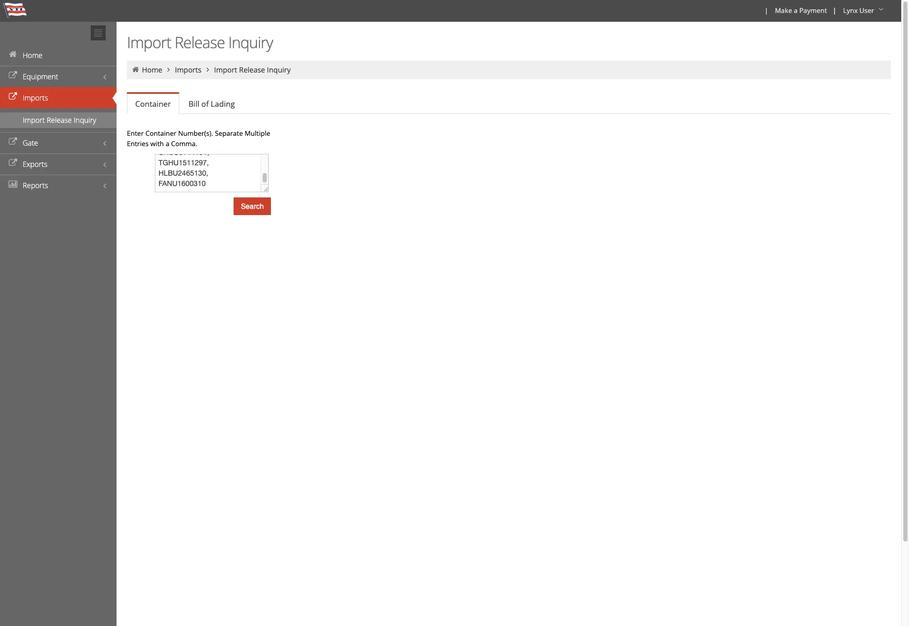 Task type: describe. For each thing, give the bounding box(es) containing it.
enter
[[127, 129, 144, 138]]

external link image for gate
[[8, 138, 18, 146]]

0 horizontal spatial home link
[[0, 45, 117, 66]]

0 vertical spatial container
[[135, 98, 171, 109]]

release for import release inquiry 'link' to the top
[[239, 65, 265, 75]]

with
[[150, 139, 164, 148]]

inquiry for import release inquiry 'link' to the left
[[74, 115, 96, 125]]

a inside enter container number(s).  separate multiple entries with a comma.
[[166, 139, 169, 148]]

gate
[[23, 138, 38, 148]]

payment
[[800, 6, 828, 15]]

external link image
[[8, 72, 18, 79]]

number(s).
[[178, 129, 213, 138]]

0 horizontal spatial import release inquiry link
[[0, 112, 117, 128]]

2 angle right image from the left
[[203, 66, 212, 73]]

angle down image
[[876, 6, 887, 13]]

exports link
[[0, 153, 117, 175]]

container link
[[127, 94, 179, 114]]

lynx user
[[844, 6, 875, 15]]

make a payment link
[[771, 0, 831, 22]]

separate
[[215, 129, 243, 138]]

gate link
[[0, 132, 117, 153]]

home image
[[8, 51, 18, 58]]

comma.
[[171, 139, 197, 148]]

2 vertical spatial import release inquiry
[[23, 115, 96, 125]]

2 | from the left
[[833, 6, 837, 15]]

1 vertical spatial import release inquiry
[[214, 65, 291, 75]]

external link image for imports
[[8, 93, 18, 101]]

enter container number(s).  separate multiple entries with a comma.
[[127, 129, 270, 148]]

import for import release inquiry 'link' to the left
[[23, 115, 45, 125]]

lynx
[[844, 6, 858, 15]]

lading
[[211, 98, 235, 109]]

lynx user link
[[839, 0, 890, 22]]

1 | from the left
[[765, 6, 769, 15]]

reports link
[[0, 175, 117, 196]]

0 vertical spatial import
[[127, 32, 171, 53]]



Task type: locate. For each thing, give the bounding box(es) containing it.
release
[[175, 32, 225, 53], [239, 65, 265, 75], [47, 115, 72, 125]]

import for import release inquiry 'link' to the top
[[214, 65, 237, 75]]

a
[[794, 6, 798, 15], [166, 139, 169, 148]]

0 vertical spatial external link image
[[8, 93, 18, 101]]

0 horizontal spatial imports link
[[0, 87, 117, 108]]

of
[[202, 98, 209, 109]]

0 vertical spatial imports link
[[175, 65, 202, 75]]

imports
[[175, 65, 202, 75], [23, 93, 48, 103]]

a right with
[[166, 139, 169, 148]]

search
[[241, 202, 264, 210]]

1 horizontal spatial release
[[175, 32, 225, 53]]

home right home icon
[[23, 50, 42, 60]]

exports
[[23, 159, 47, 169]]

inquiry
[[228, 32, 273, 53], [267, 65, 291, 75], [74, 115, 96, 125]]

inquiry for import release inquiry 'link' to the top
[[267, 65, 291, 75]]

1 vertical spatial container
[[146, 129, 176, 138]]

0 horizontal spatial angle right image
[[164, 66, 173, 73]]

reports
[[23, 180, 48, 190]]

0 horizontal spatial imports
[[23, 93, 48, 103]]

external link image inside imports link
[[8, 93, 18, 101]]

1 vertical spatial external link image
[[8, 138, 18, 146]]

1 vertical spatial inquiry
[[267, 65, 291, 75]]

container inside enter container number(s).  separate multiple entries with a comma.
[[146, 129, 176, 138]]

imports link down equipment
[[0, 87, 117, 108]]

0 horizontal spatial import
[[23, 115, 45, 125]]

external link image left the gate
[[8, 138, 18, 146]]

import up the gate
[[23, 115, 45, 125]]

external link image for exports
[[8, 160, 18, 167]]

multiple
[[245, 129, 270, 138]]

1 vertical spatial import
[[214, 65, 237, 75]]

make a payment
[[775, 6, 828, 15]]

external link image inside exports link
[[8, 160, 18, 167]]

imports down equipment
[[23, 93, 48, 103]]

| left lynx
[[833, 6, 837, 15]]

equipment
[[23, 72, 58, 81]]

1 vertical spatial a
[[166, 139, 169, 148]]

home
[[23, 50, 42, 60], [142, 65, 162, 75]]

external link image down external link image on the top left of page
[[8, 93, 18, 101]]

2 vertical spatial import
[[23, 115, 45, 125]]

0 vertical spatial import release inquiry link
[[214, 65, 291, 75]]

1 horizontal spatial home
[[142, 65, 162, 75]]

import
[[127, 32, 171, 53], [214, 65, 237, 75], [23, 115, 45, 125]]

|
[[765, 6, 769, 15], [833, 6, 837, 15]]

home link
[[0, 45, 117, 66], [142, 65, 162, 75]]

imports up bill
[[175, 65, 202, 75]]

1 angle right image from the left
[[164, 66, 173, 73]]

import release inquiry link up lading
[[214, 65, 291, 75]]

container
[[135, 98, 171, 109], [146, 129, 176, 138]]

container up with
[[146, 129, 176, 138]]

import inside 'link'
[[23, 115, 45, 125]]

release inside import release inquiry 'link'
[[47, 115, 72, 125]]

0 horizontal spatial |
[[765, 6, 769, 15]]

0 horizontal spatial release
[[47, 115, 72, 125]]

import release inquiry link
[[214, 65, 291, 75], [0, 112, 117, 128]]

1 external link image from the top
[[8, 93, 18, 101]]

1 horizontal spatial a
[[794, 6, 798, 15]]

user
[[860, 6, 875, 15]]

0 horizontal spatial home
[[23, 50, 42, 60]]

None text field
[[155, 154, 269, 192]]

home link up equipment
[[0, 45, 117, 66]]

1 horizontal spatial import
[[127, 32, 171, 53]]

external link image inside gate link
[[8, 138, 18, 146]]

3 external link image from the top
[[8, 160, 18, 167]]

angle right image right home image
[[164, 66, 173, 73]]

inquiry inside 'link'
[[74, 115, 96, 125]]

2 horizontal spatial release
[[239, 65, 265, 75]]

imports link
[[175, 65, 202, 75], [0, 87, 117, 108]]

2 vertical spatial external link image
[[8, 160, 18, 167]]

| left the make
[[765, 6, 769, 15]]

imports link up bill
[[175, 65, 202, 75]]

1 horizontal spatial angle right image
[[203, 66, 212, 73]]

0 vertical spatial inquiry
[[228, 32, 273, 53]]

home right home image
[[142, 65, 162, 75]]

container up enter
[[135, 98, 171, 109]]

angle right image up of
[[203, 66, 212, 73]]

external link image
[[8, 93, 18, 101], [8, 138, 18, 146], [8, 160, 18, 167]]

2 horizontal spatial import
[[214, 65, 237, 75]]

entries
[[127, 139, 149, 148]]

bill
[[189, 98, 200, 109]]

1 vertical spatial imports link
[[0, 87, 117, 108]]

1 horizontal spatial home link
[[142, 65, 162, 75]]

home image
[[131, 66, 140, 73]]

1 vertical spatial home
[[142, 65, 162, 75]]

1 horizontal spatial imports
[[175, 65, 202, 75]]

a right the make
[[794, 6, 798, 15]]

release for import release inquiry 'link' to the left
[[47, 115, 72, 125]]

0 vertical spatial import release inquiry
[[127, 32, 273, 53]]

bar chart image
[[8, 181, 18, 188]]

import up lading
[[214, 65, 237, 75]]

0 vertical spatial imports
[[175, 65, 202, 75]]

external link image up bar chart image
[[8, 160, 18, 167]]

2 vertical spatial release
[[47, 115, 72, 125]]

1 horizontal spatial |
[[833, 6, 837, 15]]

2 vertical spatial inquiry
[[74, 115, 96, 125]]

equipment link
[[0, 66, 117, 87]]

import release inquiry link up gate link
[[0, 112, 117, 128]]

1 horizontal spatial import release inquiry link
[[214, 65, 291, 75]]

import up home image
[[127, 32, 171, 53]]

1 vertical spatial imports
[[23, 93, 48, 103]]

search button
[[234, 197, 271, 215]]

home link right home image
[[142, 65, 162, 75]]

0 vertical spatial home
[[23, 50, 42, 60]]

1 horizontal spatial imports link
[[175, 65, 202, 75]]

0 horizontal spatial a
[[166, 139, 169, 148]]

angle right image
[[164, 66, 173, 73], [203, 66, 212, 73]]

bill of lading
[[189, 98, 235, 109]]

make
[[775, 6, 793, 15]]

import release inquiry
[[127, 32, 273, 53], [214, 65, 291, 75], [23, 115, 96, 125]]

0 vertical spatial release
[[175, 32, 225, 53]]

1 vertical spatial release
[[239, 65, 265, 75]]

0 vertical spatial a
[[794, 6, 798, 15]]

1 vertical spatial import release inquiry link
[[0, 112, 117, 128]]

bill of lading link
[[180, 93, 243, 114]]

2 external link image from the top
[[8, 138, 18, 146]]



Task type: vqa. For each thing, say whether or not it's contained in the screenshot.
your
no



